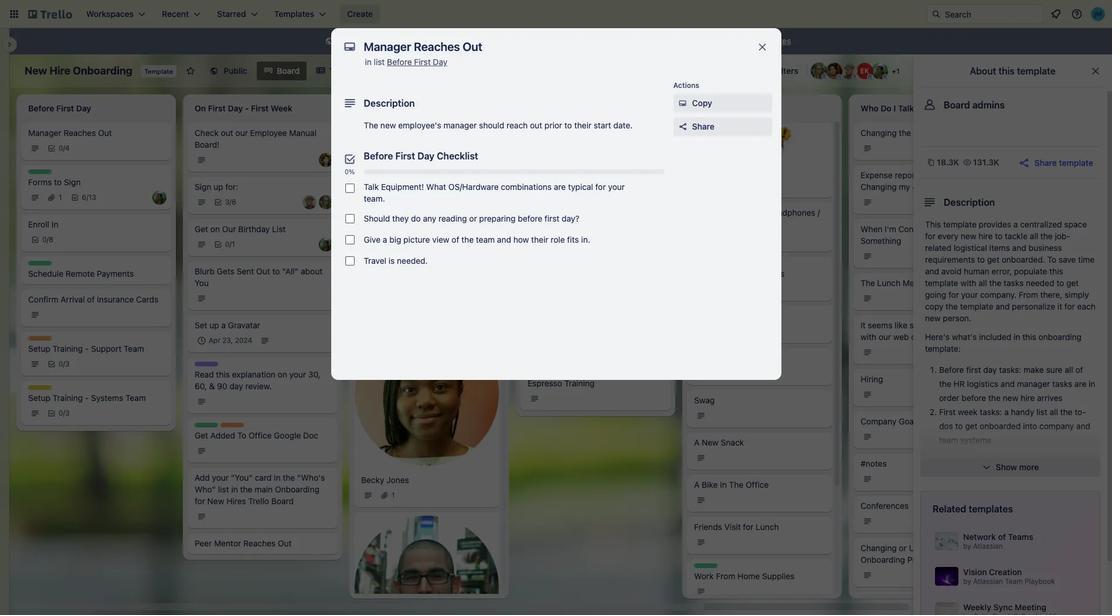 Task type: describe. For each thing, give the bounding box(es) containing it.
list
[[272, 224, 286, 234]]

for inside add your "you" card in the "who's who" list in the main onboarding for new hires trello board
[[195, 496, 205, 506]]

/ down manager reaches out
[[63, 144, 65, 152]]

setup training - systems team link
[[28, 392, 164, 404]]

sign inside 'link'
[[195, 182, 211, 192]]

needed
[[1026, 278, 1055, 288]]

the down logistics
[[989, 393, 1001, 403]]

team for support
[[124, 344, 144, 354]]

to inside this template provides a centralized space for every new hire to tackle all the job- related logistical items and business requirements to get onboarded. to save time and avoid human error, populate this template with all the tasks needed to get going for your company. from there, simply copy the template and personalize it for each new person.
[[1048, 255, 1057, 264]]

this for this is a public template for anyone on the internet to copy.
[[338, 36, 354, 46]]

on left our
[[210, 224, 220, 234]]

before inside 'before first day tasks: make sure all of the hr logistics and manager tasks are in order before the new hire arrives first week tasks: a handy list all the to- dos to get onboarded into company and team systems who's who list: help the newbie orient themselves and learn all about the key people they'll encounter at work'
[[962, 393, 987, 403]]

show more
[[996, 462, 1039, 472]]

prior
[[545, 120, 562, 130]]

new inside new hire onboarding text field
[[25, 65, 47, 77]]

1 vertical spatial office
[[746, 480, 769, 490]]

1 right ellie kulick (elliekulick2) image
[[897, 67, 900, 76]]

1 vertical spatial day
[[418, 151, 435, 161]]

template inside button
[[1059, 157, 1094, 167]]

1 down 'jones'
[[392, 491, 395, 500]]

os/hardware
[[449, 182, 499, 192]]

the up 'company.' at the right top
[[990, 278, 1002, 288]]

payments
[[97, 269, 134, 279]]

themselves
[[940, 463, 983, 473]]

priscilla parjet (priscillaparjet) image left 'sign up for:' on the top left of the page
[[152, 191, 167, 205]]

stub,
[[958, 170, 977, 180]]

401k
[[913, 182, 932, 192]]

13
[[88, 193, 96, 202]]

the up person.
[[946, 301, 958, 311]]

0 vertical spatial manager
[[444, 120, 477, 130]]

are inside 'before first day tasks: make sure all of the hr logistics and manager tasks are in order before the new hire arrives first week tasks: a handy list all the to- dos to get onboarded into company and team systems who's who list: help the newbie orient themselves and learn all about the key people they'll encounter at work'
[[1075, 379, 1087, 389]]

the inside a bike in the office link
[[729, 480, 744, 490]]

changing or updating our onboarding process (this board)
[[861, 543, 984, 565]]

atlassian inside network of teams by atlassian
[[974, 542, 1003, 551]]

this inside this template provides a centralized space for every new hire to tackle all the job- related logistical items and business requirements to get onboarded. to save time and avoid human error, populate this template with all the tasks needed to get going for your company. from there, simply copy the template and personalize it for each new person.
[[1050, 266, 1064, 276]]

search image
[[932, 9, 941, 19]]

our inside it seems like something is wrong with our web client.
[[879, 332, 892, 342]]

by inside vision creation by atlassian team playbook
[[964, 577, 972, 586]]

"you"
[[231, 473, 253, 483]]

0 vertical spatial list
[[374, 57, 385, 67]]

internet
[[500, 36, 529, 46]]

reading
[[439, 213, 467, 223]]

this inside read this explanation on your 30, 60, & 90 day review.
[[216, 369, 230, 379]]

this up admins
[[999, 66, 1015, 76]]

color: yellow, title: "systems team" element
[[28, 385, 52, 390]]

all right sure
[[1065, 365, 1074, 375]]

priscilla parjet (priscillaparjet) image left more
[[652, 258, 666, 272]]

0 horizontal spatial description
[[364, 98, 415, 108]]

they'll
[[968, 477, 990, 487]]

a inside 'before first day tasks: make sure all of the hr logistics and manager tasks are in order before the new hire arrives first week tasks: a handy list all the to- dos to get onboarded into company and team systems who's who list: help the newbie orient themselves and learn all about the key people they'll encounter at work'
[[1005, 407, 1009, 417]]

more for explore
[[731, 36, 751, 46]]

encounter
[[993, 477, 1031, 487]]

open information menu image
[[1071, 8, 1083, 20]]

swag
[[694, 395, 715, 405]]

the for the lunch menu
[[861, 278, 875, 288]]

new up logistical
[[961, 231, 977, 241]]

to-
[[1075, 407, 1087, 417]]

items
[[990, 243, 1010, 253]]

color: green, title: "remote employees" element up added
[[195, 423, 218, 428]]

checklist
[[437, 151, 478, 161]]

it seems like something is wrong with our web client. link
[[861, 320, 992, 343]]

of inside confirm arrival of insurance cards link
[[87, 294, 95, 304]]

review.
[[245, 381, 272, 391]]

confirm arrival of insurance cards
[[28, 294, 158, 304]]

software
[[694, 219, 728, 229]]

for right visit
[[743, 522, 754, 532]]

avoid
[[942, 266, 962, 276]]

color: green, title: "remote employees" element for forms
[[28, 169, 52, 174]]

to right prior
[[565, 120, 572, 130]]

the lunch menu link
[[861, 277, 992, 289]]

before inside group
[[518, 213, 543, 223]]

0 down setup training - systems team
[[59, 409, 63, 418]]

0 vertical spatial day
[[433, 57, 448, 67]]

the left "to-"
[[1061, 407, 1073, 417]]

in.
[[581, 235, 590, 245]]

0 / 4
[[59, 144, 70, 152]]

all down human
[[979, 278, 987, 288]]

0 left 4 at the top of page
[[59, 144, 63, 152]]

dos
[[940, 421, 953, 431]]

for up related
[[925, 231, 936, 241]]

are inside talk equipment! what os/hardware combinations are typical for your team.
[[554, 182, 566, 192]]

i'm
[[885, 224, 897, 234]]

expense reports, my pay-stub, changing my 401k link
[[861, 169, 992, 193]]

0 down setup training - support team on the left bottom of page
[[59, 360, 63, 368]]

gravatar
[[228, 320, 260, 330]]

the left "who's
[[283, 473, 295, 483]]

onboarding inside changing or updating our onboarding process (this board)
[[861, 555, 905, 565]]

0 horizontal spatial lunch
[[756, 522, 779, 532]]

give
[[364, 235, 381, 245]]

23,
[[222, 336, 233, 345]]

3 for setup training - support team
[[65, 360, 70, 368]]

/ down for:
[[230, 198, 232, 206]]

to up items
[[995, 231, 1003, 241]]

0 notifications image
[[1049, 7, 1063, 21]]

0 left 8
[[42, 235, 47, 244]]

changing inside expense reports, my pay-stub, changing my 401k
[[861, 182, 897, 192]]

color: green, title: "remote employees" element for schedule
[[28, 261, 52, 266]]

human
[[964, 266, 990, 276]]

#notes link
[[861, 458, 992, 470]]

should they do any reading or preparing before first day?
[[364, 213, 580, 223]]

first inside group
[[545, 213, 560, 223]]

reports,
[[895, 170, 925, 180]]

first inside 'before first day tasks: make sure all of the hr logistics and manager tasks are in order before the new hire arrives first week tasks: a handy list all the to- dos to get onboarded into company and team systems who's who list: help the newbie orient themselves and learn all about the key people they'll encounter at work'
[[940, 407, 956, 417]]

1 vertical spatial get
[[1067, 278, 1079, 288]]

sm image for copy
[[677, 97, 689, 109]]

1 horizontal spatial description
[[944, 197, 995, 208]]

1 vertical spatial amy freiderson (amyfreiderson) image
[[319, 195, 333, 209]]

board for board
[[277, 66, 300, 76]]

day inside read this explanation on your 30, 60, & 90 day review.
[[230, 381, 243, 391]]

team.
[[364, 194, 385, 204]]

0 horizontal spatial chris temperson (christemperson) image
[[636, 307, 650, 321]]

supplies
[[762, 571, 795, 581]]

and down "to-"
[[1077, 421, 1091, 431]]

/ down setup training - systems team
[[63, 409, 65, 418]]

on inside read this explanation on your 30, 60, & 90 day review.
[[278, 369, 287, 379]]

up for for:
[[214, 182, 223, 192]]

google
[[274, 430, 301, 440]]

vision creation by atlassian team playbook
[[964, 567, 1055, 586]]

seems
[[868, 320, 893, 330]]

day?
[[562, 213, 580, 223]]

0 vertical spatial first
[[414, 57, 431, 67]]

1 horizontal spatial get
[[987, 255, 1000, 264]]

board!
[[195, 140, 220, 150]]

and down the tackle
[[1013, 243, 1027, 253]]

0 vertical spatial their
[[575, 120, 592, 130]]

your inside talk equipment! what os/hardware combinations are typical for your team.
[[608, 182, 625, 192]]

people
[[940, 477, 965, 487]]

it seems like something is wrong with our web client.
[[861, 320, 984, 342]]

help
[[1000, 449, 1017, 459]]

ellie kulick (elliekulick2) image
[[857, 63, 873, 79]]

out inside manager reaches out link
[[98, 128, 112, 138]]

to inside "blurb gets sent out to "all" about you"
[[272, 266, 280, 276]]

typical
[[568, 182, 593, 192]]

Give a big picture view of the team and how their role fits in. checkbox
[[345, 235, 355, 245]]

to inside forms to sign link
[[54, 177, 62, 187]]

create for create
[[347, 9, 373, 19]]

employee's
[[398, 120, 442, 130]]

mentor
[[214, 538, 241, 548]]

and down list:
[[985, 463, 999, 473]]

by inside network of teams by atlassian
[[964, 542, 972, 551]]

1 vertical spatial color: orange, title: "support team" element
[[221, 423, 244, 428]]

0 horizontal spatial sign
[[64, 177, 81, 187]]

share template
[[1035, 157, 1094, 167]]

0 horizontal spatial templates
[[753, 36, 791, 46]]

share for share
[[692, 121, 715, 131]]

read this explanation on your 30, 60, & 90 day review.
[[195, 369, 321, 391]]

0 vertical spatial 3
[[225, 198, 230, 206]]

1 horizontal spatial templates
[[969, 504, 1013, 514]]

team inside before first day checklist group
[[476, 235, 495, 245]]

needed.
[[397, 256, 428, 266]]

1 horizontal spatial 6
[[232, 198, 236, 206]]

day inside 'before first day tasks: make sure all of the hr logistics and manager tasks are in order before the new hire arrives first week tasks: a handy list all the to- dos to get onboarded into company and team systems who's who list: help the newbie orient themselves and learn all about the key people they'll encounter at work'
[[984, 365, 997, 375]]

fits
[[567, 235, 579, 245]]

schedule remote payments
[[28, 269, 134, 279]]

/ down our
[[230, 240, 232, 249]]

0 vertical spatial about
[[970, 66, 997, 76]]

included
[[979, 332, 1012, 342]]

a for a bike in the office
[[694, 480, 700, 490]]

on right anyone at the top left
[[474, 36, 483, 46]]

check out our employee manual board! link
[[195, 127, 331, 151]]

0 vertical spatial tasks:
[[1000, 365, 1022, 375]]

into
[[1023, 421, 1038, 431]]

0 vertical spatial samantha pivlot (samanthapivlot) image
[[319, 153, 333, 167]]

3 / 6
[[225, 198, 236, 206]]

create button
[[340, 5, 380, 23]]

before first day checklist group
[[340, 178, 664, 272]]

1 vertical spatial in
[[52, 219, 58, 229]]

board for board admins
[[944, 100, 971, 110]]

/ down enroll in
[[47, 235, 49, 244]]

0 vertical spatial before
[[387, 57, 412, 67]]

all down centralized at the right of page
[[1030, 231, 1039, 241]]

main
[[255, 484, 273, 494]]

a inside set up a gravatar link
[[221, 320, 226, 330]]

espresso training link
[[528, 378, 664, 389]]

from inside this template provides a centralized space for every new hire to tackle all the job- related logistical items and business requirements to get onboarded. to save time and avoid human error, populate this template with all the tasks needed to get going for your company. from there, simply copy the template and personalize it for each new person.
[[1019, 290, 1038, 300]]

or inside changing or updating our onboarding process (this board)
[[899, 543, 907, 553]]

doc
[[303, 430, 318, 440]]

the down the "you"
[[240, 484, 252, 494]]

/ right headphones
[[818, 208, 820, 218]]

when
[[861, 224, 883, 234]]

up for a
[[210, 320, 219, 330]]

before for before first day tasks: make sure all of the hr logistics and manager tasks are in order before the new hire arrives first week tasks: a handy list all the to- dos to get onboarded into company and team systems who's who list: help the newbie orient themselves and learn all about the key people they'll encounter at work
[[940, 365, 964, 375]]

board
[[604, 36, 626, 46]]

/ down setup training - support team on the left bottom of page
[[63, 360, 65, 368]]

andre gorte (andregorte) image
[[826, 63, 843, 79]]

the new employee's manager should reach out prior to their start date.
[[364, 120, 633, 130]]

the left key
[[1057, 463, 1069, 473]]

0 vertical spatial chris temperson (christemperson) image
[[842, 63, 858, 79]]

enroll in
[[28, 219, 58, 229]]

and inside before first day checklist group
[[497, 235, 511, 245]]

hire inside this template provides a centralized space for every new hire to tackle all the job- related logistical items and business requirements to get onboarded. to save time and avoid human error, populate this template with all the tasks needed to get going for your company. from there, simply copy the template and personalize it for each new person.
[[979, 231, 993, 241]]

0 vertical spatial reaches
[[64, 128, 96, 138]]

list:
[[985, 449, 998, 459]]

0 horizontal spatial 6
[[82, 193, 86, 202]]

0 vertical spatial amy freiderson (amyfreiderson) image
[[811, 63, 828, 79]]

work
[[694, 571, 714, 581]]

copy.
[[541, 36, 562, 46]]

0 vertical spatial color: orange, title: "support team" element
[[28, 336, 52, 341]]

color: purple, title: "project requires design" element
[[195, 362, 218, 367]]

public
[[371, 36, 394, 46]]

show
[[996, 462, 1017, 472]]

0 down our
[[225, 240, 230, 249]]

get added to office google doc link
[[195, 430, 331, 442]]

equipment / desk / headphones / software
[[694, 208, 820, 229]]

1 vertical spatial tasks:
[[980, 407, 1003, 417]]

for right the it in the right of the page
[[1065, 301, 1075, 311]]

to up human
[[978, 255, 985, 264]]

filters
[[775, 66, 799, 76]]

1 horizontal spatial out
[[530, 120, 543, 130]]

all right learn in the right bottom of the page
[[1022, 463, 1031, 473]]

peer mentor reaches out
[[195, 538, 292, 548]]

set
[[195, 320, 207, 330]]

related
[[925, 243, 952, 253]]

should
[[479, 120, 505, 130]]

to left copy.
[[532, 36, 539, 46]]

like
[[895, 320, 908, 330]]

first inside 'before first day tasks: make sure all of the hr logistics and manager tasks are in order before the new hire arrives first week tasks: a handy list all the to- dos to get onboarded into company and team systems who's who list: help the newbie orient themselves and learn all about the key people they'll encounter at work'
[[967, 365, 981, 375]]

trello
[[248, 496, 269, 506]]

who"
[[195, 484, 216, 494]]

1 vertical spatial first
[[396, 151, 415, 161]]

setup for setup training - support team
[[28, 344, 50, 354]]

2 horizontal spatial in
[[964, 128, 971, 138]]

and down 'company.' at the right top
[[996, 301, 1010, 311]]



Task type: locate. For each thing, give the bounding box(es) containing it.
every
[[938, 231, 959, 241]]

2 vertical spatial 3
[[65, 409, 70, 418]]

the for the new employee's manager should reach out prior to their start date.
[[364, 120, 378, 130]]

1 horizontal spatial to
[[1048, 255, 1057, 264]]

1 horizontal spatial sm image
[[677, 97, 689, 109]]

first up logistics
[[967, 365, 981, 375]]

get for get added to office google doc
[[195, 430, 208, 440]]

they
[[392, 213, 409, 223]]

is
[[356, 36, 362, 46], [389, 256, 395, 266], [952, 320, 958, 330]]

team up who's on the bottom right of page
[[940, 435, 958, 445]]

2 vertical spatial in
[[720, 480, 727, 490]]

new inside add your "you" card in the "who's who" list in the main onboarding for new hires trello board
[[207, 496, 224, 506]]

1 vertical spatial training
[[565, 378, 595, 388]]

the inside the lunch menu link
[[861, 278, 875, 288]]

is inside it seems like something is wrong with our web client.
[[952, 320, 958, 330]]

create left board
[[576, 36, 601, 46]]

with inside this template provides a centralized space for every new hire to tackle all the job- related logistical items and business requirements to get onboarded. to save time and avoid human error, populate this template with all the tasks needed to get going for your company. from there, simply copy the template and personalize it for each new person.
[[961, 278, 977, 288]]

get up simply
[[1067, 278, 1079, 288]]

Board name text field
[[19, 62, 138, 80]]

0 vertical spatial out
[[98, 128, 112, 138]]

weekly
[[964, 602, 992, 612]]

travel
[[364, 256, 387, 266]]

1 horizontal spatial sign
[[195, 182, 211, 192]]

board inside add your "you" card in the "who's who" list in the main onboarding for new hires trello board
[[271, 496, 294, 506]]

manager reaches out
[[28, 128, 112, 138]]

#notes
[[861, 459, 887, 469]]

up right the set
[[210, 320, 219, 330]]

1 vertical spatial create
[[576, 36, 601, 46]]

sure
[[1047, 365, 1063, 375]]

before for before first day checklist
[[364, 151, 393, 161]]

your inside read this explanation on your 30, 60, & 90 day review.
[[289, 369, 306, 379]]

share for share template
[[1035, 157, 1057, 167]]

changing inside changing or updating our onboarding process (this board)
[[861, 543, 897, 553]]

tasks down sure
[[1053, 379, 1073, 389]]

1 vertical spatial description
[[944, 197, 995, 208]]

1 vertical spatial 3
[[65, 360, 70, 368]]

1 vertical spatial from
[[716, 571, 736, 581]]

to inside 'before first day tasks: make sure all of the hr logistics and manager tasks are in order before the new hire arrives first week tasks: a handy list all the to- dos to get onboarded into company and team systems who's who list: help the newbie orient themselves and learn all about the key people they'll encounter at work'
[[956, 421, 963, 431]]

on
[[474, 36, 483, 46], [210, 224, 220, 234], [716, 269, 725, 279], [278, 369, 287, 379]]

1 vertical spatial about
[[1033, 463, 1055, 473]]

tasks:
[[1000, 365, 1022, 375], [980, 407, 1003, 417]]

the right bike
[[729, 480, 744, 490]]

manager inside 'before first day tasks: make sure all of the hr logistics and manager tasks are in order before the new hire arrives first week tasks: a handy list all the to- dos to get onboarded into company and team systems who's who list: help the newbie orient themselves and learn all about the key people they'll encounter at work'
[[1017, 379, 1051, 389]]

None text field
[[358, 36, 745, 57]]

your right add
[[212, 473, 229, 483]]

2 vertical spatial list
[[218, 484, 229, 494]]

jeremy miller (jeremymiller198) image
[[1091, 7, 1105, 21]]

reaches up 4 at the top of page
[[64, 128, 96, 138]]

1 vertical spatial team
[[126, 393, 146, 403]]

changing for changing or updating our onboarding process (this board)
[[861, 543, 897, 553]]

weekly sync meeting
[[964, 602, 1047, 612]]

a left big
[[383, 235, 387, 245]]

or
[[469, 213, 477, 223], [899, 543, 907, 553]]

from
[[1019, 290, 1038, 300], [716, 571, 736, 581]]

1 horizontal spatial color: orange, title: "support team" element
[[221, 423, 244, 428]]

sm image for this is a public template for anyone on the internet to copy.
[[323, 36, 335, 48]]

1 setup from the top
[[28, 344, 50, 354]]

create up public
[[347, 9, 373, 19]]

color: green, title: "remote employees" element for work
[[694, 564, 718, 568]]

board down main
[[271, 496, 294, 506]]

card
[[255, 473, 272, 483]]

1 vertical spatial get
[[528, 244, 541, 254]]

1 vertical spatial team
[[940, 435, 958, 445]]

explanation
[[232, 369, 276, 379]]

list inside 'before first day tasks: make sure all of the hr logistics and manager tasks are in order before the new hire arrives first week tasks: a handy list all the to- dos to get onboarded into company and team systems who's who list: help the newbie orient themselves and learn all about the key people they'll encounter at work'
[[1037, 407, 1048, 417]]

is for this
[[356, 36, 362, 46]]

1 horizontal spatial manager
[[1017, 379, 1051, 389]]

to
[[532, 36, 539, 46], [565, 120, 572, 130], [54, 177, 62, 187], [995, 231, 1003, 241], [978, 255, 985, 264], [272, 266, 280, 276], [1057, 278, 1065, 288], [956, 421, 963, 431]]

for left anyone at the top left
[[432, 36, 442, 46]]

new left employee's
[[381, 120, 396, 130]]

tasks inside 'before first day tasks: make sure all of the hr logistics and manager tasks are in order before the new hire arrives first week tasks: a handy list all the to- dos to get onboarded into company and team systems who's who list: help the newbie orient themselves and learn all about the key people they'll encounter at work'
[[1053, 379, 1073, 389]]

1 - from the top
[[85, 344, 89, 354]]

1 vertical spatial -
[[85, 393, 89, 403]]

create inside button
[[347, 9, 373, 19]]

0 vertical spatial before
[[518, 213, 543, 223]]

team
[[476, 235, 495, 245], [940, 435, 958, 445]]

blurb
[[195, 266, 215, 276]]

admins
[[973, 100, 1005, 110]]

0 / 3
[[59, 360, 70, 368], [59, 409, 70, 418]]

of inside 'before first day tasks: make sure all of the hr logistics and manager tasks are in order before the new hire arrives first week tasks: a handy list all the to- dos to get onboarded into company and team systems who's who list: help the newbie orient themselves and learn all about the key people they'll encounter at work'
[[1076, 365, 1084, 375]]

added
[[210, 430, 235, 440]]

in inside 'before first day tasks: make sure all of the hr logistics and manager tasks are in order before the new hire arrives first week tasks: a handy list all the to- dos to get onboarded into company and team systems who's who list: help the newbie orient themselves and learn all about the key people they'll encounter at work'
[[1089, 379, 1096, 389]]

1 vertical spatial sm image
[[677, 97, 689, 109]]

0 horizontal spatial are
[[554, 182, 566, 192]]

atlassian down board)
[[974, 577, 1003, 586]]

customize views image
[[427, 65, 439, 77]]

amy freiderson (amyfreiderson) image
[[811, 63, 828, 79], [319, 195, 333, 209]]

your inside this template provides a centralized space for every new hire to tackle all the job- related logistical items and business requirements to get onboarded. to save time and avoid human error, populate this template with all the tasks needed to get going for your company. from there, simply copy the template and personalize it for each new person.
[[962, 290, 978, 300]]

atlassian
[[974, 542, 1003, 551], [974, 577, 1003, 586]]

in left here
[[964, 128, 971, 138]]

0 horizontal spatial &
[[209, 381, 215, 391]]

to up there,
[[1057, 278, 1065, 288]]

systems
[[961, 435, 992, 445]]

their inside before first day checklist group
[[531, 235, 549, 245]]

a for a new snack
[[694, 438, 700, 447]]

"all"
[[282, 266, 299, 276]]

1 vertical spatial a
[[694, 438, 700, 447]]

for right going
[[949, 290, 959, 300]]

1 horizontal spatial list
[[374, 57, 385, 67]]

1 vertical spatial 0 / 3
[[59, 409, 70, 418]]

1 vertical spatial new
[[702, 438, 719, 447]]

6
[[82, 193, 86, 202], [232, 198, 236, 206]]

by down board)
[[964, 577, 972, 586]]

new inside a new snack link
[[702, 438, 719, 447]]

board inside "link"
[[277, 66, 300, 76]]

what
[[426, 182, 446, 192]]

this left onboarding
[[1023, 332, 1037, 342]]

hire inside 'before first day tasks: make sure all of the hr logistics and manager tasks are in order before the new hire arrives first week tasks: a handy list all the to- dos to get onboarded into company and team systems who's who list: help the newbie orient themselves and learn all about the key people they'll encounter at work'
[[1021, 393, 1035, 403]]

setup down color: yellow, title: "systems team" element
[[28, 393, 50, 403]]

2 horizontal spatial list
[[1037, 407, 1048, 417]]

1 horizontal spatial with
[[961, 278, 977, 288]]

2024
[[235, 336, 252, 345]]

travel is needed.
[[364, 256, 428, 266]]

setup inside setup training - systems team link
[[28, 393, 50, 403]]

a left bike
[[694, 480, 700, 490]]

company
[[861, 416, 897, 426]]

2 - from the top
[[85, 393, 89, 403]]

1 horizontal spatial chris temperson (christemperson) image
[[842, 63, 858, 79]]

confirm arrival of insurance cards link
[[28, 294, 164, 306]]

1 horizontal spatial about
[[1033, 463, 1055, 473]]

0 horizontal spatial in
[[52, 219, 58, 229]]

0 / 3 for systems
[[59, 409, 70, 418]]

all up "company"
[[1050, 407, 1058, 417]]

/ right the desk
[[763, 208, 765, 218]]

my
[[927, 170, 939, 180]]

Talk Equipment! What OS/Hardware combinations are typical for your team. checkbox
[[345, 184, 355, 193]]

color: orange, title: "support team" element
[[28, 336, 52, 341], [221, 423, 244, 428]]

day down employee's
[[418, 151, 435, 161]]

are up "to-"
[[1075, 379, 1087, 389]]

chris temperson (christemperson) image
[[842, 63, 858, 79], [636, 307, 650, 321]]

the left hr
[[940, 379, 952, 389]]

2 vertical spatial out
[[278, 538, 292, 548]]

& inside 'link'
[[753, 269, 759, 279]]

network of teams by atlassian
[[964, 532, 1034, 551]]

color: orange, title: "support team" element down confirm
[[28, 336, 52, 341]]

color: green, title: "remote employees" element
[[28, 169, 52, 174], [28, 261, 52, 266], [195, 423, 218, 428], [694, 564, 718, 568]]

our inside changing or updating our onboarding process (this board)
[[946, 543, 959, 553]]

setup training - support team
[[28, 344, 144, 354]]

apr
[[209, 336, 221, 345]]

office
[[249, 430, 272, 440], [746, 480, 769, 490]]

& left 90 on the left bottom of the page
[[209, 381, 215, 391]]

friends visit for lunch link
[[694, 521, 826, 533]]

setup
[[28, 344, 50, 354], [28, 393, 50, 403]]

0 horizontal spatial first
[[545, 213, 560, 223]]

big
[[390, 235, 401, 245]]

copy
[[925, 301, 944, 311]]

priscilla parjet (priscillaparjet) image left give a big picture view of the team and how their role fits in. option
[[319, 238, 333, 252]]

1 vertical spatial tasks
[[1053, 379, 1073, 389]]

to down business
[[1048, 255, 1057, 264]]

1 down our
[[232, 240, 235, 249]]

0 horizontal spatial this
[[338, 36, 354, 46]]

1 horizontal spatial are
[[1075, 379, 1087, 389]]

up inside 'link'
[[214, 182, 223, 192]]

0 vertical spatial share
[[692, 121, 715, 131]]

new down who"
[[207, 496, 224, 506]]

2 setup from the top
[[28, 393, 50, 403]]

are
[[554, 182, 566, 192], [1075, 379, 1087, 389]]

0 horizontal spatial from
[[716, 571, 736, 581]]

2 horizontal spatial get
[[1067, 278, 1079, 288]]

office inside "link"
[[249, 430, 272, 440]]

0 horizontal spatial hire
[[979, 231, 993, 241]]

2 vertical spatial team
[[1005, 577, 1023, 586]]

priscilla parjet (priscillaparjet) image left +
[[872, 63, 889, 79]]

1 vertical spatial atlassian
[[974, 577, 1003, 586]]

3 down for:
[[225, 198, 230, 206]]

sign left for:
[[195, 182, 211, 192]]

0 / 1
[[225, 240, 235, 249]]

list down arrives
[[1037, 407, 1048, 417]]

1 changing from the top
[[861, 128, 897, 138]]

combinations
[[501, 182, 552, 192]]

out left prior
[[530, 120, 543, 130]]

1 horizontal spatial samantha pivlot (samanthapivlot) image
[[636, 258, 650, 272]]

1 vertical spatial up
[[210, 320, 219, 330]]

out right "sent"
[[256, 266, 270, 276]]

1 0 / 3 from the top
[[59, 360, 70, 368]]

out for peer mentor reaches out
[[278, 538, 292, 548]]

more up at
[[1020, 462, 1039, 472]]

birthday
[[238, 224, 270, 234]]

6 down for:
[[232, 198, 236, 206]]

new inside 'before first day tasks: make sure all of the hr logistics and manager tasks are in order before the new hire arrives first week tasks: a handy list all the to- dos to get onboarded into company and team systems who's who list: help the newbie orient themselves and learn all about the key people they'll encounter at work'
[[1003, 393, 1019, 403]]

list inside add your "you" card in the "who's who" list in the main onboarding for new hires trello board
[[218, 484, 229, 494]]

of inside before first day checklist group
[[452, 235, 459, 245]]

changing down conferences
[[861, 543, 897, 553]]

2 0 / 3 from the top
[[59, 409, 70, 418]]

tasks inside this template provides a centralized space for every new hire to tackle all the job- related logistical items and business requirements to get onboarded. to save time and avoid human error, populate this template with all the tasks needed to get going for your company. from there, simply copy the template and personalize it for each new person.
[[1004, 278, 1024, 288]]

0 vertical spatial board
[[277, 66, 300, 76]]

0 vertical spatial setup
[[28, 344, 50, 354]]

0 horizontal spatial new
[[25, 65, 47, 77]]

it
[[861, 320, 866, 330]]

1 horizontal spatial reaches
[[243, 538, 276, 548]]

peer
[[195, 538, 212, 548]]

for inside talk equipment! what os/hardware combinations are typical for your team.
[[596, 182, 606, 192]]

out inside "blurb gets sent out to "all" about you"
[[256, 266, 270, 276]]

a inside before first day checklist group
[[383, 235, 387, 245]]

/ left the desk
[[737, 208, 740, 218]]

color: orange, title: "support team" element up added
[[221, 423, 244, 428]]

share
[[692, 121, 715, 131], [1035, 157, 1057, 167]]

1 vertical spatial are
[[1075, 379, 1087, 389]]

more right explore
[[731, 36, 751, 46]]

before inside 'before first day tasks: make sure all of the hr logistics and manager tasks are in order before the new hire arrives first week tasks: a handy list all the to- dos to get onboarded into company and team systems who's who list: help the newbie orient themselves and learn all about the key people they'll encounter at work'
[[940, 365, 964, 375]]

1 by from the top
[[964, 542, 972, 551]]

1 horizontal spatial lunch
[[878, 278, 901, 288]]

0 vertical spatial this
[[338, 36, 354, 46]]

a inside this template provides a centralized space for every new hire to tackle all the job- related logistical items and business requirements to get onboarded. to save time and avoid human error, populate this template with all the tasks needed to get going for your company. from there, simply copy the template and personalize it for each new person.
[[1014, 219, 1018, 229]]

2 vertical spatial onboarding
[[861, 555, 905, 565]]

get inside "link"
[[195, 430, 208, 440]]

Search field
[[941, 5, 1044, 23]]

2 atlassian from the top
[[974, 577, 1003, 586]]

of left teams
[[998, 532, 1006, 542]]

expense reports, my pay-stub, changing my 401k
[[861, 170, 977, 192]]

sent
[[237, 266, 254, 276]]

the up business
[[1041, 231, 1053, 241]]

swag link
[[694, 395, 826, 406]]

0 horizontal spatial to
[[237, 430, 246, 440]]

1 vertical spatial before
[[364, 151, 393, 161]]

and up the lunch menu link
[[925, 266, 940, 276]]

set up a gravatar
[[195, 320, 260, 330]]

1 vertical spatial onboarding
[[275, 484, 320, 494]]

color: green, title: "remote employees" element up forms
[[28, 169, 52, 174]]

menu
[[903, 278, 924, 288]]

a left public
[[364, 36, 369, 46]]

1 vertical spatial out
[[256, 266, 270, 276]]

employee
[[250, 128, 287, 138]]

1 vertical spatial with
[[861, 332, 877, 342]]

the up 'show more' at bottom
[[1019, 449, 1031, 459]]

the left internet
[[485, 36, 498, 46]]

1 down forms to sign
[[59, 193, 62, 202]]

share template button
[[1018, 157, 1094, 169]]

0 vertical spatial to
[[1048, 255, 1057, 264]]

out for blurb gets sent out to "all" about you
[[256, 266, 270, 276]]

read this explanation on your 30, 60, & 90 day review. link
[[195, 369, 331, 392]]

to right forms
[[54, 177, 62, 187]]

our
[[222, 224, 236, 234]]

how
[[514, 235, 529, 245]]

3 changing from the top
[[861, 543, 897, 553]]

of right view
[[452, 235, 459, 245]]

here's
[[925, 332, 950, 342]]

0 vertical spatial onboarding
[[73, 65, 132, 77]]

0 vertical spatial a
[[544, 244, 549, 254]]

on inside 'link'
[[716, 269, 725, 279]]

0 horizontal spatial day
[[230, 381, 243, 391]]

get added to office google doc
[[195, 430, 318, 440]]

1 vertical spatial board
[[944, 100, 971, 110]]

0 vertical spatial first
[[545, 213, 560, 223]]

get down week
[[965, 421, 978, 431]]

0 horizontal spatial tasks
[[1004, 278, 1024, 288]]

the left temperature
[[899, 128, 912, 138]]

this template provides a centralized space for every new hire to tackle all the job- related logistical items and business requirements to get onboarded. to save time and avoid human error, populate this template with all the tasks needed to get going for your company. from there, simply copy the template and personalize it for each new person.
[[925, 219, 1096, 323]]

this for this template provides a centralized space for every new hire to tackle all the job- related logistical items and business requirements to get onboarded. to save time and avoid human error, populate this template with all the tasks needed to get going for your company. from there, simply copy the template and personalize it for each new person.
[[925, 219, 941, 229]]

this
[[999, 66, 1015, 76], [1050, 266, 1064, 276], [1023, 332, 1037, 342], [216, 369, 230, 379]]

day
[[433, 57, 448, 67], [418, 151, 435, 161]]

6 left 13
[[82, 193, 86, 202]]

up left for:
[[214, 182, 223, 192]]

atlassian inside vision creation by atlassian team playbook
[[974, 577, 1003, 586]]

andre gorte (andregorte) image
[[652, 307, 666, 321]]

team inside vision creation by atlassian team playbook
[[1005, 577, 1023, 586]]

description down stub,
[[944, 197, 995, 208]]

to inside the get added to office google doc "link"
[[237, 430, 246, 440]]

Should they do any reading or preparing before first day? checkbox
[[345, 214, 355, 223]]

primary element
[[0, 0, 1113, 28]]

get inside 'before first day tasks: make sure all of the hr logistics and manager tasks are in order before the new hire arrives first week tasks: a handy list all the to- dos to get onboarded into company and team systems who's who list: help the newbie orient themselves and learn all about the key people they'll encounter at work'
[[965, 421, 978, 431]]

0 / 3 for support
[[59, 360, 70, 368]]

for down who"
[[195, 496, 205, 506]]

0 horizontal spatial list
[[218, 484, 229, 494]]

1 atlassian from the top
[[974, 542, 1003, 551]]

of right arrival at the left
[[87, 294, 95, 304]]

2 vertical spatial before
[[940, 365, 964, 375]]

our inside the check out our employee manual board!
[[236, 128, 248, 138]]

0 vertical spatial -
[[85, 344, 89, 354]]

sign up for:
[[195, 182, 238, 192]]

requirements
[[925, 255, 975, 264]]

1 horizontal spatial is
[[389, 256, 395, 266]]

hire up the handy
[[1021, 393, 1035, 403]]

get for get on our birthday list
[[195, 224, 208, 234]]

this down save
[[1050, 266, 1064, 276]]

onboarded.
[[1002, 255, 1046, 264]]

onboarding inside add your "you" card in the "who's who" list in the main onboarding for new hires trello board
[[275, 484, 320, 494]]

about inside 'before first day tasks: make sure all of the hr logistics and manager tasks are in order before the new hire arrives first week tasks: a handy list all the to- dos to get onboarded into company and team systems who's who list: help the newbie orient themselves and learn all about the key people they'll encounter at work'
[[1033, 463, 1055, 473]]

the inside before first day checklist group
[[462, 235, 474, 245]]

out right mentor
[[278, 538, 292, 548]]

changing for changing the temperature in here
[[861, 128, 897, 138]]

out inside the check out our employee manual board!
[[221, 128, 233, 138]]

Travel is needed. checkbox
[[345, 256, 355, 266]]

& inside read this explanation on your 30, 60, & 90 day review.
[[209, 381, 215, 391]]

by up board)
[[964, 542, 972, 551]]

sm image up table 'link'
[[323, 36, 335, 48]]

more inside button
[[1020, 462, 1039, 472]]

get
[[987, 255, 1000, 264], [1067, 278, 1079, 288], [965, 421, 978, 431]]

work
[[1043, 477, 1061, 487]]

1 horizontal spatial new
[[207, 496, 224, 506]]

or inside group
[[469, 213, 477, 223]]

training left systems
[[53, 393, 83, 403]]

snack
[[721, 438, 744, 447]]

forms
[[28, 177, 52, 187]]

setup for setup training - systems team
[[28, 393, 50, 403]]

your
[[608, 182, 625, 192], [962, 290, 978, 300], [289, 369, 306, 379], [212, 473, 229, 483]]

my
[[899, 182, 911, 192]]

template
[[396, 36, 429, 46], [649, 36, 683, 46], [1017, 66, 1056, 76], [1059, 157, 1094, 167], [944, 219, 977, 229], [925, 278, 959, 288], [961, 301, 994, 311]]

about inside when i'm concerned about something
[[943, 224, 966, 234]]

is inside before first day checklist group
[[389, 256, 395, 266]]

1 vertical spatial their
[[531, 235, 549, 245]]

first left the day?
[[545, 213, 560, 223]]

sm image inside copy link
[[677, 97, 689, 109]]

set up a gravatar link
[[195, 320, 331, 331]]

your inside add your "you" card in the "who's who" list in the main onboarding for new hires trello board
[[212, 473, 229, 483]]

onboarding right hire
[[73, 65, 132, 77]]

person.
[[943, 313, 972, 323]]

/ down forms to sign link
[[86, 193, 88, 202]]

is for travel
[[389, 256, 395, 266]]

131.3k
[[973, 157, 1000, 167]]

0 horizontal spatial sm image
[[323, 36, 335, 48]]

0 horizontal spatial create
[[347, 9, 373, 19]]

amy freiderson (amyfreiderson) image right chris temperson (christemperson) image
[[319, 195, 333, 209]]

0 horizontal spatial our
[[236, 128, 248, 138]]

hire
[[50, 65, 70, 77]]

- for systems
[[85, 393, 89, 403]]

2 changing from the top
[[861, 182, 897, 192]]

star or unstar board image
[[186, 66, 195, 76]]

to right dos
[[956, 421, 963, 431]]

of inside network of teams by atlassian
[[998, 532, 1006, 542]]

0 vertical spatial is
[[356, 36, 362, 46]]

0 horizontal spatial color: orange, title: "support team" element
[[28, 336, 52, 341]]

1 vertical spatial day
[[230, 381, 243, 391]]

in right bike
[[720, 480, 727, 490]]

0 vertical spatial by
[[964, 542, 972, 551]]

setup inside the setup training - support team link
[[28, 344, 50, 354]]

2 vertical spatial first
[[940, 407, 956, 417]]

0 vertical spatial with
[[961, 278, 977, 288]]

your left 30,
[[289, 369, 306, 379]]

0 vertical spatial day
[[984, 365, 997, 375]]

in inside 'here's what's included in this onboarding template:'
[[1014, 332, 1021, 342]]

2 by from the top
[[964, 577, 972, 586]]

new left snack
[[702, 438, 719, 447]]

setup training - systems team
[[28, 393, 146, 403]]

more for show
[[1020, 462, 1039, 472]]

in up 8
[[52, 219, 58, 229]]

team for systems
[[126, 393, 146, 403]]

about inside "blurb gets sent out to "all" about you"
[[301, 266, 323, 276]]

- for support
[[85, 344, 89, 354]]

sm image
[[323, 36, 335, 48], [677, 97, 689, 109]]

training for espresso training
[[565, 378, 595, 388]]

cards
[[136, 294, 158, 304]]

peer mentor reaches out link
[[195, 538, 331, 550]]

templates down they'll
[[969, 504, 1013, 514]]

in list before first day
[[365, 57, 448, 67]]

there,
[[1041, 290, 1063, 300]]

create for create board from template
[[576, 36, 601, 46]]

this inside 'here's what's included in this onboarding template:'
[[1023, 332, 1037, 342]]

0 vertical spatial templates
[[753, 36, 791, 46]]

2 vertical spatial training
[[53, 393, 83, 403]]

becky
[[361, 475, 384, 485]]

on right more
[[716, 269, 725, 279]]

new down copy
[[925, 313, 941, 323]]

0 vertical spatial our
[[236, 128, 248, 138]]

2 vertical spatial changing
[[861, 543, 897, 553]]

60,
[[195, 381, 207, 391]]

out inside peer mentor reaches out link
[[278, 538, 292, 548]]

about
[[301, 266, 323, 276], [1033, 463, 1055, 473]]

from up personalize
[[1019, 290, 1038, 300]]

3 for setup training - systems team
[[65, 409, 70, 418]]

1 horizontal spatial about
[[970, 66, 997, 76]]

web
[[894, 332, 909, 342]]

this inside this template provides a centralized space for every new hire to tackle all the job- related logistical items and business requirements to get onboarded. to save time and avoid human error, populate this template with all the tasks needed to get going for your company. from there, simply copy the template and personalize it for each new person.
[[925, 219, 941, 229]]

2 vertical spatial board
[[271, 496, 294, 506]]

team right systems
[[126, 393, 146, 403]]

training for setup training - support team
[[53, 344, 83, 354]]

samantha pivlot (samanthapivlot) image
[[319, 153, 333, 167], [636, 258, 650, 272]]

team inside 'before first day tasks: make sure all of the hr logistics and manager tasks are in order before the new hire arrives first week tasks: a handy list all the to- dos to get onboarded into company and team systems who's who list: help the newbie orient themselves and learn all about the key people they'll encounter at work'
[[940, 435, 958, 445]]

on right the explanation
[[278, 369, 287, 379]]

0 vertical spatial hire
[[979, 231, 993, 241]]

0%
[[345, 168, 355, 175]]

team for atlassian
[[1005, 577, 1023, 586]]

0 vertical spatial 0 / 3
[[59, 360, 70, 368]]

chris temperson (christemperson) image
[[303, 195, 317, 209]]

process
[[908, 555, 938, 565]]

0 / 8
[[42, 235, 53, 244]]

0 horizontal spatial get
[[965, 421, 978, 431]]

onboarding inside new hire onboarding text field
[[73, 65, 132, 77]]

and right logistics
[[1001, 379, 1015, 389]]

manager down make
[[1017, 379, 1051, 389]]

0 horizontal spatial or
[[469, 213, 477, 223]]

do
[[411, 213, 421, 223]]

3 down setup training - systems team
[[65, 409, 70, 418]]

enroll
[[28, 219, 49, 229]]

training for setup training - systems team
[[53, 393, 83, 403]]

get for get a tour
[[528, 244, 541, 254]]

priscilla parjet (priscillaparjet) image
[[872, 63, 889, 79], [152, 191, 167, 205], [319, 238, 333, 252], [652, 258, 666, 272]]

1 vertical spatial changing
[[861, 182, 897, 192]]

equipment!
[[381, 182, 424, 192]]

before up how
[[518, 213, 543, 223]]

-
[[85, 344, 89, 354], [85, 393, 89, 403]]

1 horizontal spatial from
[[1019, 290, 1038, 300]]

with inside it seems like something is wrong with our web client.
[[861, 332, 877, 342]]



Task type: vqa. For each thing, say whether or not it's contained in the screenshot.
To
yes



